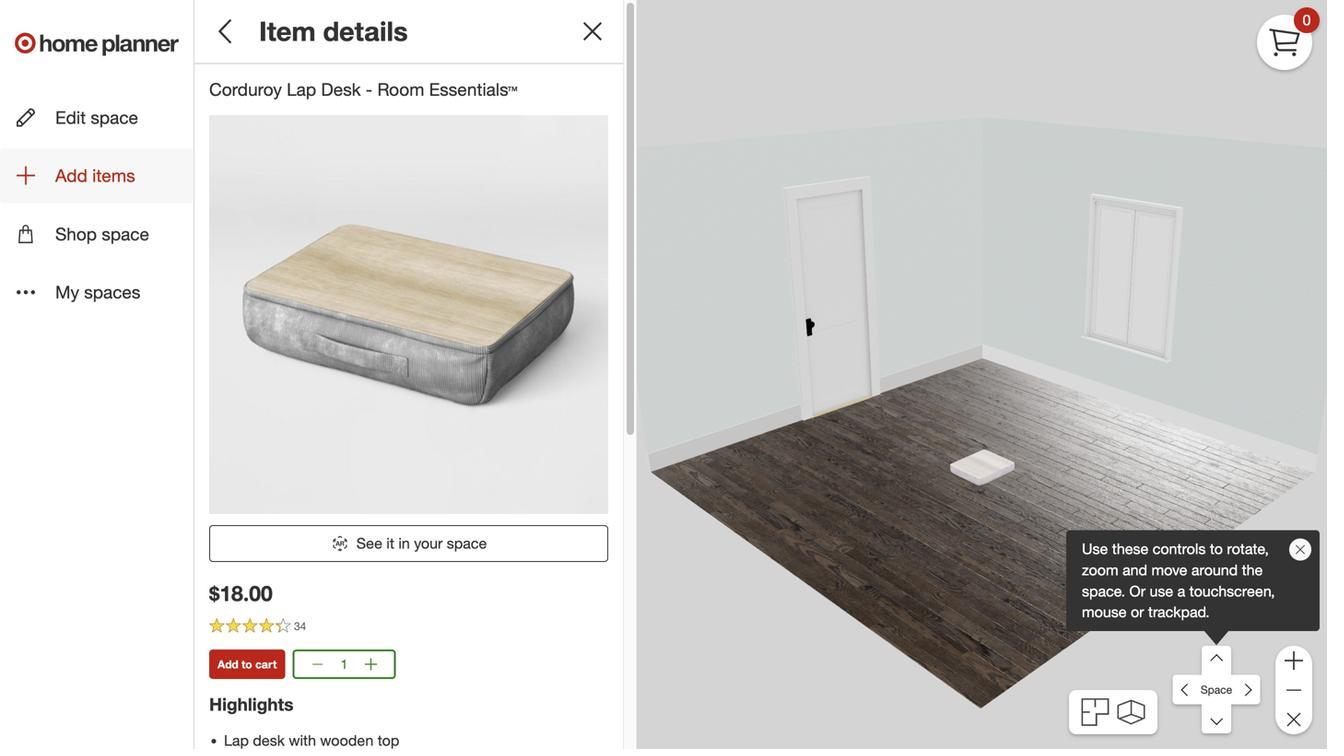 Task type: describe. For each thing, give the bounding box(es) containing it.
tilt camera up 30° image
[[1202, 646, 1231, 676]]

details
[[323, 15, 408, 47]]

move
[[1152, 561, 1187, 579]]

see
[[356, 535, 382, 553]]

my
[[55, 281, 79, 303]]

and
[[1123, 561, 1147, 579]]

0
[[1303, 11, 1311, 29]]

the
[[1242, 561, 1263, 579]]

to inside use these controls to rotate, zoom and move around the space. or use a touchscreen, mouse or trackpad.
[[1210, 540, 1223, 558]]

touchscreen,
[[1189, 582, 1275, 600]]

shop space
[[55, 223, 149, 244]]

34
[[294, 619, 306, 633]]

-
[[366, 79, 373, 100]]

it
[[386, 535, 394, 553]]

pan camera left 30° image
[[1173, 675, 1202, 705]]

my spaces button
[[0, 265, 194, 319]]

see it in your space
[[356, 535, 487, 553]]

item details
[[259, 15, 408, 47]]

add to cart
[[218, 657, 277, 671]]

edit space
[[55, 107, 138, 128]]

add to cart button
[[209, 650, 285, 679]]

$18.00
[[209, 581, 273, 606]]

mouse
[[1082, 603, 1127, 621]]

lap
[[287, 79, 316, 100]]

essentials™
[[429, 79, 517, 100]]

around
[[1192, 561, 1238, 579]]

or
[[1131, 603, 1144, 621]]

spaces
[[84, 281, 140, 303]]

use
[[1082, 540, 1108, 558]]

pan camera right 30° image
[[1231, 675, 1261, 705]]

add items button
[[0, 149, 194, 203]]

these
[[1112, 540, 1149, 558]]

edit space button
[[0, 90, 194, 145]]

front view button icon image
[[1118, 700, 1145, 725]]

in
[[398, 535, 410, 553]]

zoom
[[1082, 561, 1119, 579]]

0 button
[[1257, 7, 1320, 70]]

space.
[[1082, 582, 1125, 600]]

add for add items
[[55, 165, 87, 186]]

space inside see it in your space button
[[447, 535, 487, 553]]



Task type: locate. For each thing, give the bounding box(es) containing it.
space
[[91, 107, 138, 128], [102, 223, 149, 244], [447, 535, 487, 553]]

space right the "shop" on the top left
[[102, 223, 149, 244]]

home planner landing page image
[[15, 15, 179, 74]]

desk
[[321, 79, 361, 100]]

use these controls to rotate, zoom and move around the space. or use a touchscreen, mouse or trackpad. tooltip
[[1066, 530, 1320, 631]]

room
[[377, 79, 424, 100]]

or
[[1129, 582, 1146, 600]]

add items
[[55, 165, 135, 186]]

rotate,
[[1227, 540, 1269, 558]]

trackpad.
[[1148, 603, 1210, 621]]

a
[[1177, 582, 1185, 600]]

shop
[[55, 223, 97, 244]]

1 horizontal spatial add
[[218, 657, 238, 671]]

shop space button
[[0, 207, 194, 261]]

to left cart
[[242, 657, 252, 671]]

1 horizontal spatial to
[[1210, 540, 1223, 558]]

space for shop space
[[102, 223, 149, 244]]

space inside "edit space" button
[[91, 107, 138, 128]]

to
[[1210, 540, 1223, 558], [242, 657, 252, 671]]

1 vertical spatial to
[[242, 657, 252, 671]]

use these controls to rotate, zoom and move around the space. or use a touchscreen, mouse or trackpad.
[[1082, 540, 1275, 621]]

space for edit space
[[91, 107, 138, 128]]

space
[[1201, 683, 1232, 697]]

to inside button
[[242, 657, 252, 671]]

my spaces
[[55, 281, 140, 303]]

1 vertical spatial space
[[102, 223, 149, 244]]

corduroy
[[209, 79, 282, 100]]

corduroy lap desk - room essentials™ image
[[209, 115, 608, 514]]

edit
[[55, 107, 86, 128]]

item
[[259, 15, 316, 47]]

corduroy lap desk - room essentials™
[[209, 79, 517, 100]]

0 horizontal spatial to
[[242, 657, 252, 671]]

top view button icon image
[[1081, 699, 1109, 726]]

add
[[55, 165, 87, 186], [218, 657, 238, 671]]

0 vertical spatial space
[[91, 107, 138, 128]]

add inside button
[[218, 657, 238, 671]]

your
[[414, 535, 443, 553]]

add left cart
[[218, 657, 238, 671]]

space right your
[[447, 535, 487, 553]]

space right edit
[[91, 107, 138, 128]]

to up around
[[1210, 540, 1223, 558]]

items
[[92, 165, 135, 186]]

0 vertical spatial to
[[1210, 540, 1223, 558]]

add inside 'button'
[[55, 165, 87, 186]]

highlights
[[209, 694, 293, 715]]

add for add to cart
[[218, 657, 238, 671]]

space inside shop space button
[[102, 223, 149, 244]]

cart
[[255, 657, 277, 671]]

see it in your space button
[[209, 525, 608, 562]]

1 vertical spatial add
[[218, 657, 238, 671]]

2 vertical spatial space
[[447, 535, 487, 553]]

use
[[1150, 582, 1173, 600]]

controls
[[1153, 540, 1206, 558]]

tilt camera down 30° image
[[1202, 704, 1231, 734]]

0 vertical spatial add
[[55, 165, 87, 186]]

add left items
[[55, 165, 87, 186]]

0 horizontal spatial add
[[55, 165, 87, 186]]



Task type: vqa. For each thing, say whether or not it's contained in the screenshot.
3pc in the $25.00 3Pc Modern Coordinate Bath Bundle Set - Threshold™
no



